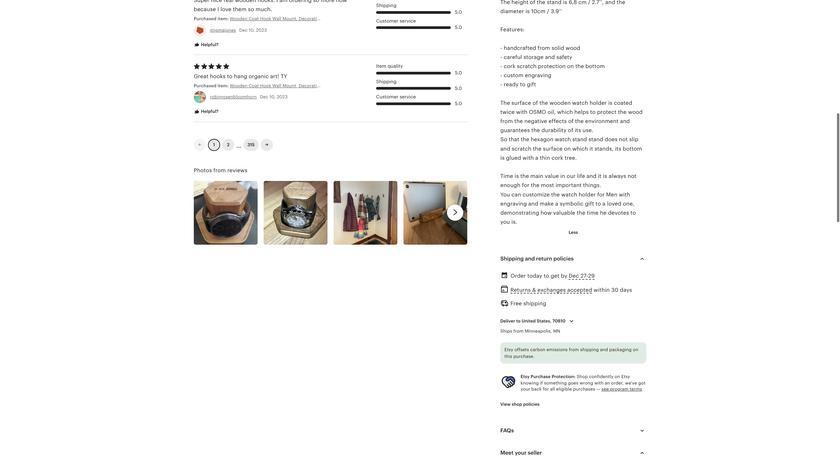 Task type: describe. For each thing, give the bounding box(es) containing it.
men
[[606, 192, 617, 198]]

helpful? for customer service
[[200, 42, 219, 47]]

70810
[[553, 319, 566, 324]]

the down negative in the top right of the page
[[531, 127, 540, 134]]

0 vertical spatial shipping
[[376, 3, 397, 8]]

wooden inside "the surface of the wooden watch holder is coated twice with osmo oil, which helps to protect the wood from the negative effects of the environment and guarantees the durability of its use. so that the hexagon watch stand stand does not slip and scratch the surface on which it stands, its bottom is glued with a thin cork tree."
[[550, 100, 571, 106]]

the up customize on the top right
[[531, 182, 539, 189]]

knowing
[[521, 381, 539, 386]]

for inside shop confidently on etsy knowing if something goes wrong with an order, we've got your back for all eligible purchases —
[[543, 387, 549, 392]]

real
[[224, 0, 234, 3]]

- handcrafted from solid wood - careful storage and safety - cork scratch protection on the bottom - custom engraving - ready to gift
[[500, 45, 605, 88]]

shipping inside 'dropdown button'
[[500, 256, 524, 263]]

am
[[280, 0, 288, 3]]

time
[[587, 210, 599, 216]]

1
[[213, 142, 215, 147]]

nice
[[211, 0, 222, 3]]

the up guarantees
[[514, 118, 523, 125]]

always
[[609, 173, 626, 180]]

order,
[[611, 381, 624, 386]]

1 5.0 from the top
[[455, 9, 462, 15]]

within
[[594, 287, 610, 294]]

with right twice
[[516, 109, 528, 115]]

united
[[522, 319, 536, 324]]

watch inside "time is the main value in our life and it is always not enough for the most important things. you can customize the watch holder for men with engraving and make a symbolic gift to a loved one, demonstrating how valuable the time he devotes to you is."
[[561, 192, 577, 198]]

stigmajones dec 10, 2023
[[210, 28, 267, 33]]

see program terms
[[602, 387, 642, 392]]

of right durability
[[568, 127, 573, 134]]

is up the protect
[[608, 100, 613, 106]]

how
[[541, 210, 552, 216]]

see
[[602, 387, 609, 392]]

symbolic
[[560, 201, 584, 207]]

gift inside "time is the main value in our life and it is always not enough for the most important things. you can customize the watch holder for men with engraving and make a symbolic gift to a loved one, demonstrating how valuable the time he devotes to you is."
[[585, 201, 594, 207]]

2.7'',
[[592, 0, 604, 5]]

devotes
[[608, 210, 629, 216]]

view shop policies button
[[495, 399, 545, 411]]

purchased for shipping
[[194, 83, 217, 88]]

1 horizontal spatial /
[[588, 0, 591, 5]]

from inside - handcrafted from solid wood - careful storage and safety - cork scratch protection on the bottom - custom engraving - ready to gift
[[538, 45, 550, 51]]

is left 10cm at the top right of the page
[[526, 8, 530, 14]]

30
[[611, 287, 619, 294]]

etsy purchase protection:
[[521, 375, 576, 380]]

slip
[[629, 137, 639, 143]]

stand inside the height of the stand is 6,8 cm / 2.7'', and the diameter is 10cm / 3.9''
[[547, 0, 562, 5]]

dec for customer service
[[239, 28, 248, 33]]

1 customer service from the top
[[376, 18, 416, 24]]

ty
[[281, 73, 287, 80]]

the for the surface of the wooden watch holder is coated twice with osmo oil, which helps to protect the wood from the negative effects of the environment and guarantees the durability of its use. so that the hexagon watch stand stand does not slip and scratch the surface on which it stands, its bottom is glued with a thin cork tree.
[[500, 100, 510, 106]]

2 customer service from the top
[[376, 94, 416, 100]]

0 horizontal spatial surface
[[512, 100, 531, 106]]

from right ships
[[513, 329, 524, 334]]

protection:
[[552, 375, 576, 380]]

helps
[[575, 109, 589, 115]]

view
[[500, 402, 511, 408]]

order
[[511, 273, 526, 280]]

1 vertical spatial which
[[572, 146, 588, 152]]

by
[[561, 273, 567, 280]]

the left main
[[520, 173, 529, 180]]

faqs button
[[494, 423, 652, 440]]

storage
[[524, 54, 544, 60]]

time is the main value in our life and it is always not enough for the most important things. you can customize the watch holder for men with engraving and make a symbolic gift to a loved one, demonstrating how valuable the time he devotes to you is.
[[500, 173, 637, 226]]

from inside etsy offsets carbon emissions from shipping and packaging on this purchase.
[[569, 348, 579, 353]]

helpful? button for customer service
[[189, 39, 224, 51]]

so
[[500, 137, 507, 143]]

height
[[512, 0, 529, 5]]

not inside "time is the main value in our life and it is always not enough for the most important things. you can customize the watch holder for men with engraving and make a symbolic gift to a loved one, demonstrating how valuable the time he devotes to you is."
[[628, 173, 637, 180]]

your inside dropdown button
[[515, 451, 527, 457]]

get
[[551, 273, 559, 280]]

on inside shop confidently on etsy knowing if something goes wrong with an order, we've got your back for all eligible purchases —
[[615, 375, 620, 380]]

the down hexagon
[[533, 146, 542, 152]]

he
[[600, 210, 607, 216]]

2023 for customer service
[[256, 28, 267, 33]]

to inside "the surface of the wooden watch holder is coated twice with osmo oil, which helps to protect the wood from the negative effects of the environment and guarantees the durability of its use. so that the hexagon watch stand stand does not slip and scratch the surface on which it stands, its bottom is glued with a thin cork tree."
[[590, 109, 596, 115]]

2 vertical spatial dec
[[569, 273, 579, 280]]

scratch inside - handcrafted from solid wood - careful storage and safety - cork scratch protection on the bottom - custom engraving - ready to gift
[[517, 63, 537, 70]]

of up osmo
[[533, 100, 538, 106]]

with right glued at the top
[[523, 155, 534, 161]]

the surface of the wooden watch holder is coated twice with osmo oil, which helps to protect the wood from the negative effects of the environment and guarantees the durability of its use. so that the hexagon watch stand stand does not slip and scratch the surface on which it stands, its bottom is glued with a thin cork tree.
[[500, 100, 643, 161]]

scratch inside "the surface of the wooden watch holder is coated twice with osmo oil, which helps to protect the wood from the negative effects of the environment and guarantees the durability of its use. so that the hexagon watch stand stand does not slip and scratch the surface on which it stands, its bottom is glued with a thin cork tree."
[[512, 146, 531, 152]]

deliver to united states, 70810
[[500, 319, 566, 324]]

safety
[[557, 54, 572, 60]]

1 vertical spatial its
[[615, 146, 621, 152]]

reviews
[[227, 167, 247, 174]]

it inside "the surface of the wooden watch holder is coated twice with osmo oil, which helps to protect the wood from the negative effects of the environment and guarantees the durability of its use. so that the hexagon watch stand stand does not slip and scratch the surface on which it stands, its bottom is glued with a thin cork tree."
[[590, 146, 593, 152]]

…
[[236, 140, 241, 150]]

use.
[[583, 127, 593, 134]]

offsets
[[515, 348, 529, 353]]

the left time
[[577, 210, 585, 216]]

the right the that
[[521, 137, 529, 143]]

super
[[194, 0, 209, 3]]

—
[[596, 387, 600, 392]]

states,
[[537, 319, 551, 324]]

demonstrating
[[500, 210, 539, 216]]

item
[[376, 64, 386, 69]]

shipping inside etsy offsets carbon emissions from shipping and packaging on this purchase.
[[580, 348, 599, 353]]

29
[[588, 273, 595, 280]]

2 - from the top
[[500, 54, 502, 60]]

confidently
[[589, 375, 614, 380]]

to left get
[[544, 273, 549, 280]]

and inside etsy offsets carbon emissions from shipping and packaging on this purchase.
[[600, 348, 608, 353]]

and down coated
[[620, 118, 630, 125]]

it inside "time is the main value in our life and it is always not enough for the most important things. you can customize the watch holder for men with engraving and make a symbolic gift to a loved one, demonstrating how valuable the time he devotes to you is."
[[598, 173, 602, 180]]

osmo
[[529, 109, 546, 115]]

free
[[511, 301, 522, 307]]

purchased item: for customer service
[[194, 16, 230, 21]]

view shop policies
[[500, 402, 540, 408]]

that
[[509, 137, 519, 143]]

wooden inside super nice real wooden hooks. i am ordering so more now because i love them so much.
[[235, 0, 256, 3]]

to inside - handcrafted from solid wood - careful storage and safety - cork scratch protection on the bottom - custom engraving - ready to gift
[[520, 81, 526, 88]]

etsy for etsy purchase protection:
[[521, 375, 530, 380]]

2 customer from the top
[[376, 94, 398, 100]]

protection
[[538, 63, 566, 70]]

and down so
[[500, 146, 510, 152]]

shop
[[512, 402, 522, 408]]

helpful? button for shipping
[[189, 106, 224, 118]]

custom
[[504, 72, 524, 79]]

the down coated
[[618, 109, 627, 115]]

0 vertical spatial i
[[276, 0, 278, 3]]

wood inside - handcrafted from solid wood - careful storage and safety - cork scratch protection on the bottom - custom engraving - ready to gift
[[566, 45, 580, 51]]

time
[[500, 173, 513, 180]]

and down customize on the top right
[[528, 201, 538, 207]]

5 5.0 from the top
[[455, 101, 462, 106]]

seller
[[528, 451, 542, 457]]

tree.
[[565, 155, 577, 161]]

robinrosenbloomhorn
[[210, 95, 257, 100]]

&
[[532, 287, 536, 294]]

2 link
[[222, 139, 234, 151]]

you
[[500, 219, 510, 226]]

our
[[567, 173, 576, 180]]

guarantees
[[500, 127, 530, 134]]

because
[[194, 6, 216, 13]]

faqs
[[500, 428, 514, 435]]

2 service from the top
[[400, 94, 416, 100]]

see program terms link
[[602, 387, 642, 392]]

10, for customer service
[[249, 28, 255, 33]]

art!
[[270, 73, 279, 80]]

0 vertical spatial shipping
[[523, 301, 546, 307]]

the right 2.7'',
[[617, 0, 625, 5]]

mn
[[553, 329, 560, 334]]

stands,
[[595, 146, 614, 152]]

love
[[221, 6, 231, 13]]

policies inside button
[[523, 402, 540, 408]]

0 horizontal spatial i
[[217, 6, 219, 13]]

purchase.
[[514, 355, 535, 360]]

2023 for shipping
[[277, 95, 288, 100]]

returns & exchanges accepted button
[[511, 286, 592, 295]]

shop confidently on etsy knowing if something goes wrong with an order, we've got your back for all eligible purchases —
[[521, 375, 646, 392]]

emissions
[[547, 348, 568, 353]]

can
[[512, 192, 521, 198]]

meet your seller
[[500, 451, 542, 457]]

27-
[[581, 273, 588, 280]]

cm
[[579, 0, 587, 5]]

0 horizontal spatial its
[[575, 127, 581, 134]]

0 vertical spatial watch
[[572, 100, 588, 106]]

terms
[[630, 387, 642, 392]]

1 horizontal spatial stand
[[572, 137, 587, 143]]

1 vertical spatial for
[[597, 192, 605, 198]]

4 - from the top
[[500, 72, 502, 79]]

if
[[540, 381, 543, 386]]

the up osmo
[[540, 100, 548, 106]]

4 5.0 from the top
[[455, 86, 462, 91]]

purchased for customer service
[[194, 16, 217, 21]]



Task type: vqa. For each thing, say whether or not it's contained in the screenshot.
Deliver to United States, 70810
yes



Task type: locate. For each thing, give the bounding box(es) containing it.
holder up the protect
[[590, 100, 607, 106]]

0 horizontal spatial wooden
[[235, 0, 256, 3]]

0 vertical spatial 10,
[[249, 28, 255, 33]]

meet your seller button
[[494, 446, 652, 461]]

wood down coated
[[628, 109, 643, 115]]

2
[[227, 142, 230, 147]]

0 horizontal spatial policies
[[523, 402, 540, 408]]

1 - from the top
[[500, 45, 502, 51]]

0 vertical spatial 2023
[[256, 28, 267, 33]]

2 vertical spatial shipping
[[500, 256, 524, 263]]

1 vertical spatial 2023
[[277, 95, 288, 100]]

purchased item: for shipping
[[194, 83, 230, 88]]

0 horizontal spatial it
[[590, 146, 593, 152]]

so right them
[[248, 6, 254, 13]]

etsy up this
[[505, 348, 513, 353]]

and left 'return'
[[525, 256, 535, 263]]

1 vertical spatial cork
[[552, 155, 563, 161]]

purchase
[[531, 375, 551, 380]]

shipping and return policies
[[500, 256, 574, 263]]

1 horizontal spatial for
[[543, 387, 549, 392]]

to left hang
[[227, 73, 233, 80]]

0 vertical spatial it
[[590, 146, 593, 152]]

your right meet
[[515, 451, 527, 457]]

robinrosenbloomhorn dec 10, 2023
[[210, 95, 288, 100]]

something
[[544, 381, 567, 386]]

a inside "the surface of the wooden watch holder is coated twice with osmo oil, which helps to protect the wood from the negative effects of the environment and guarantees the durability of its use. so that the hexagon watch stand stand does not slip and scratch the surface on which it stands, its bottom is glued with a thin cork tree."
[[535, 155, 538, 161]]

is left always
[[603, 173, 607, 180]]

stigmajones
[[210, 28, 236, 33]]

2 horizontal spatial stand
[[589, 137, 603, 143]]

not right always
[[628, 173, 637, 180]]

0 vertical spatial engraving
[[525, 72, 552, 79]]

the up twice
[[500, 100, 510, 106]]

0 horizontal spatial a
[[535, 155, 538, 161]]

main
[[531, 173, 543, 180]]

1 helpful? from the top
[[200, 42, 219, 47]]

solid
[[552, 45, 564, 51]]

5 - from the top
[[500, 81, 502, 88]]

handcrafted
[[504, 45, 536, 51]]

2 purchased from the top
[[194, 83, 217, 88]]

1 vertical spatial shipping
[[376, 79, 397, 84]]

helpful? button down stigmajones 'link'
[[189, 39, 224, 51]]

the
[[500, 0, 510, 5], [500, 100, 510, 106]]

the inside - handcrafted from solid wood - careful storage and safety - cork scratch protection on the bottom - custom engraving - ready to gift
[[575, 63, 584, 70]]

315
[[247, 142, 255, 147]]

1 item: from the top
[[218, 16, 229, 21]]

2 purchased item: from the top
[[194, 83, 230, 88]]

2 item: from the top
[[218, 83, 229, 88]]

1 vertical spatial your
[[515, 451, 527, 457]]

0 vertical spatial your
[[521, 387, 530, 392]]

surface
[[512, 100, 531, 106], [543, 146, 563, 152]]

/
[[588, 0, 591, 5], [547, 8, 549, 14]]

with inside "time is the main value in our life and it is always not enough for the most important things. you can customize the watch holder for men with engraving and make a symbolic gift to a loved one, demonstrating how valuable the time he devotes to you is."
[[619, 192, 630, 198]]

1 vertical spatial customer
[[376, 94, 398, 100]]

cork right thin
[[552, 155, 563, 161]]

helpful? for shipping
[[200, 109, 219, 114]]

etsy up we've
[[621, 375, 630, 380]]

to up he
[[596, 201, 601, 207]]

1 vertical spatial gift
[[585, 201, 594, 207]]

0 horizontal spatial bottom
[[586, 63, 605, 70]]

durability
[[542, 127, 567, 134]]

1 vertical spatial surface
[[543, 146, 563, 152]]

0 horizontal spatial dec
[[239, 28, 248, 33]]

with inside shop confidently on etsy knowing if something goes wrong with an order, we've got your back for all eligible purchases —
[[594, 381, 604, 386]]

is left glued at the top
[[500, 155, 505, 161]]

dec 27-29 button
[[569, 272, 595, 282]]

helpful? down robinrosenbloomhorn
[[200, 109, 219, 114]]

program
[[610, 387, 629, 392]]

0 vertical spatial so
[[313, 0, 319, 3]]

1 vertical spatial shipping
[[580, 348, 599, 353]]

1 purchased item: from the top
[[194, 16, 230, 21]]

of inside the height of the stand is 6,8 cm / 2.7'', and the diameter is 10cm / 3.9''
[[530, 0, 535, 5]]

0 vertical spatial surface
[[512, 100, 531, 106]]

helpful? button
[[189, 39, 224, 51], [189, 106, 224, 118]]

2 horizontal spatial for
[[597, 192, 605, 198]]

the inside "the surface of the wooden watch holder is coated twice with osmo oil, which helps to protect the wood from the negative effects of the environment and guarantees the durability of its use. so that the hexagon watch stand stand does not slip and scratch the surface on which it stands, its bottom is glued with a thin cork tree."
[[500, 100, 510, 106]]

1 vertical spatial dec
[[260, 95, 268, 100]]

1 horizontal spatial wood
[[628, 109, 643, 115]]

gift right ready
[[527, 81, 536, 88]]

1 horizontal spatial cork
[[552, 155, 563, 161]]

0 vertical spatial which
[[557, 109, 573, 115]]

0 horizontal spatial shipping
[[523, 301, 546, 307]]

etsy for etsy offsets carbon emissions from shipping and packaging on this purchase.
[[505, 348, 513, 353]]

watch down durability
[[555, 137, 571, 143]]

1 vertical spatial it
[[598, 173, 602, 180]]

and inside 'dropdown button'
[[525, 256, 535, 263]]

dec right by
[[569, 273, 579, 280]]

gift up time
[[585, 201, 594, 207]]

1 horizontal spatial wooden
[[550, 100, 571, 106]]

0 vertical spatial policies
[[554, 256, 574, 263]]

deliver
[[500, 319, 515, 324]]

and up things.
[[587, 173, 597, 180]]

holder inside "time is the main value in our life and it is always not enough for the most important things. you can customize the watch holder for men with engraving and make a symbolic gift to a loved one, demonstrating how valuable the time he devotes to you is."
[[579, 192, 596, 198]]

1 vertical spatial the
[[500, 100, 510, 106]]

cork inside - handcrafted from solid wood - careful storage and safety - cork scratch protection on the bottom - custom engraving - ready to gift
[[504, 63, 516, 70]]

engraving inside "time is the main value in our life and it is always not enough for the most important things. you can customize the watch holder for men with engraving and make a symbolic gift to a loved one, demonstrating how valuable the time he devotes to you is."
[[500, 201, 527, 207]]

surface up twice
[[512, 100, 531, 106]]

1 vertical spatial i
[[217, 6, 219, 13]]

to inside deliver to united states, 70810 dropdown button
[[516, 319, 521, 324]]

with up "—"
[[594, 381, 604, 386]]

policies right shop
[[523, 402, 540, 408]]

life
[[577, 173, 585, 180]]

1 vertical spatial so
[[248, 6, 254, 13]]

environment
[[585, 118, 619, 125]]

and inside - handcrafted from solid wood - careful storage and safety - cork scratch protection on the bottom - custom engraving - ready to gift
[[545, 54, 555, 60]]

coated
[[614, 100, 632, 106]]

great
[[194, 73, 208, 80]]

bottom inside "the surface of the wooden watch holder is coated twice with osmo oil, which helps to protect the wood from the negative effects of the environment and guarantees the durability of its use. so that the hexagon watch stand stand does not slip and scratch the surface on which it stands, its bottom is glued with a thin cork tree."
[[623, 146, 642, 152]]

not
[[619, 137, 628, 143], [628, 173, 637, 180]]

back
[[531, 387, 542, 392]]

1 helpful? button from the top
[[189, 39, 224, 51]]

shipping down &
[[523, 301, 546, 307]]

oil,
[[548, 109, 556, 115]]

not inside "the surface of the wooden watch holder is coated twice with osmo oil, which helps to protect the wood from the negative effects of the environment and guarantees the durability of its use. so that the hexagon watch stand stand does not slip and scratch the surface on which it stands, its bottom is glued with a thin cork tree."
[[619, 137, 628, 143]]

0 horizontal spatial 2023
[[256, 28, 267, 33]]

0 vertical spatial not
[[619, 137, 628, 143]]

1 vertical spatial helpful?
[[200, 109, 219, 114]]

0 vertical spatial its
[[575, 127, 581, 134]]

photos from reviews
[[194, 167, 247, 174]]

/ left 3.9''
[[547, 8, 549, 14]]

2023
[[256, 28, 267, 33], [277, 95, 288, 100]]

0 vertical spatial wooden
[[235, 0, 256, 3]]

0 vertical spatial bottom
[[586, 63, 605, 70]]

days
[[620, 287, 632, 294]]

deliver to united states, 70810 button
[[495, 315, 581, 329]]

3 - from the top
[[500, 63, 502, 70]]

1 vertical spatial purchased
[[194, 83, 217, 88]]

0 horizontal spatial cork
[[504, 63, 516, 70]]

from right emissions
[[569, 348, 579, 353]]

its left use.
[[575, 127, 581, 134]]

purchased item:
[[194, 16, 230, 21], [194, 83, 230, 88]]

gift inside - handcrafted from solid wood - careful storage and safety - cork scratch protection on the bottom - custom engraving - ready to gift
[[527, 81, 536, 88]]

robinrosenbloomhorn link
[[210, 95, 257, 100]]

service
[[400, 18, 416, 24], [400, 94, 416, 100]]

1 horizontal spatial policies
[[554, 256, 574, 263]]

1 horizontal spatial gift
[[585, 201, 594, 207]]

a left thin
[[535, 155, 538, 161]]

1 vertical spatial service
[[400, 94, 416, 100]]

from right photos at the top left of the page
[[213, 167, 226, 174]]

0 vertical spatial helpful?
[[200, 42, 219, 47]]

0 vertical spatial /
[[588, 0, 591, 5]]

less
[[569, 230, 578, 235]]

2 vertical spatial watch
[[561, 192, 577, 198]]

on inside - handcrafted from solid wood - careful storage and safety - cork scratch protection on the bottom - custom engraving - ready to gift
[[567, 63, 574, 70]]

etsy up 'knowing'
[[521, 375, 530, 380]]

item: for customer service
[[218, 16, 229, 21]]

0 vertical spatial scratch
[[517, 63, 537, 70]]

engraving
[[525, 72, 552, 79], [500, 201, 527, 207]]

from up storage
[[538, 45, 550, 51]]

is left 6,8
[[563, 0, 567, 5]]

-
[[500, 45, 502, 51], [500, 54, 502, 60], [500, 63, 502, 70], [500, 72, 502, 79], [500, 81, 502, 88]]

cork down "careful"
[[504, 63, 516, 70]]

from down twice
[[500, 118, 513, 125]]

0 vertical spatial gift
[[527, 81, 536, 88]]

for left men
[[597, 192, 605, 198]]

the down helps
[[575, 118, 584, 125]]

thin
[[540, 155, 550, 161]]

i left the love
[[217, 6, 219, 13]]

shipping up shop
[[580, 348, 599, 353]]

shipping
[[376, 3, 397, 8], [376, 79, 397, 84], [500, 256, 524, 263]]

of right effects
[[568, 118, 574, 125]]

0 vertical spatial helpful? button
[[189, 39, 224, 51]]

1 horizontal spatial dec
[[260, 95, 268, 100]]

dec down organic
[[260, 95, 268, 100]]

customer service
[[376, 18, 416, 24], [376, 94, 416, 100]]

engraving down protection
[[525, 72, 552, 79]]

the right protection
[[575, 63, 584, 70]]

1 vertical spatial holder
[[579, 192, 596, 198]]

0 horizontal spatial /
[[547, 8, 549, 14]]

and
[[605, 0, 615, 5], [545, 54, 555, 60], [620, 118, 630, 125], [500, 146, 510, 152], [587, 173, 597, 180], [528, 201, 538, 207], [525, 256, 535, 263], [600, 348, 608, 353]]

the inside the height of the stand is 6,8 cm / 2.7'', and the diameter is 10cm / 3.9''
[[500, 0, 510, 5]]

gift
[[527, 81, 536, 88], [585, 201, 594, 207]]

super nice real wooden hooks. i am ordering so more now because i love them so much.
[[194, 0, 347, 13]]

1 vertical spatial 10,
[[270, 95, 276, 100]]

1 vertical spatial scratch
[[512, 146, 531, 152]]

0 vertical spatial the
[[500, 0, 510, 5]]

bottom inside - handcrafted from solid wood - careful storage and safety - cork scratch protection on the bottom - custom engraving - ready to gift
[[586, 63, 605, 70]]

0 horizontal spatial for
[[522, 182, 529, 189]]

cork
[[504, 63, 516, 70], [552, 155, 563, 161]]

0 horizontal spatial 10,
[[249, 28, 255, 33]]

0 horizontal spatial stand
[[547, 0, 562, 5]]

1 horizontal spatial it
[[598, 173, 602, 180]]

1 the from the top
[[500, 0, 510, 5]]

10,
[[249, 28, 255, 33], [270, 95, 276, 100]]

/ right cm at top
[[588, 0, 591, 5]]

0 horizontal spatial gift
[[527, 81, 536, 88]]

1 vertical spatial policies
[[523, 402, 540, 408]]

is.
[[512, 219, 517, 226]]

not left slip
[[619, 137, 628, 143]]

scratch down storage
[[517, 63, 537, 70]]

its down does
[[615, 146, 621, 152]]

2023 down the much. at the top left of page
[[256, 28, 267, 33]]

customer
[[376, 18, 398, 24], [376, 94, 398, 100]]

cork inside "the surface of the wooden watch holder is coated twice with osmo oil, which helps to protect the wood from the negative effects of the environment and guarantees the durability of its use. so that the hexagon watch stand stand does not slip and scratch the surface on which it stands, its bottom is glued with a thin cork tree."
[[552, 155, 563, 161]]

purchased item: down because
[[194, 16, 230, 21]]

1 horizontal spatial etsy
[[521, 375, 530, 380]]

things.
[[583, 182, 601, 189]]

2 helpful? button from the top
[[189, 106, 224, 118]]

policies inside 'dropdown button'
[[554, 256, 574, 263]]

0 vertical spatial service
[[400, 18, 416, 24]]

1 vertical spatial not
[[628, 173, 637, 180]]

valuable
[[553, 210, 575, 216]]

and inside the height of the stand is 6,8 cm / 2.7'', and the diameter is 10cm / 3.9''
[[605, 0, 615, 5]]

1 service from the top
[[400, 18, 416, 24]]

2 horizontal spatial dec
[[569, 273, 579, 280]]

0 vertical spatial wood
[[566, 45, 580, 51]]

wooden up oil,
[[550, 100, 571, 106]]

1 horizontal spatial surface
[[543, 146, 563, 152]]

1 vertical spatial watch
[[555, 137, 571, 143]]

3 5.0 from the top
[[455, 70, 462, 76]]

1 purchased from the top
[[194, 16, 217, 21]]

an
[[605, 381, 610, 386]]

today
[[527, 273, 542, 280]]

from inside "the surface of the wooden watch holder is coated twice with osmo oil, which helps to protect the wood from the negative effects of the environment and guarantees the durability of its use. so that the hexagon watch stand stand does not slip and scratch the surface on which it stands, its bottom is glued with a thin cork tree."
[[500, 118, 513, 125]]

2 helpful? from the top
[[200, 109, 219, 114]]

purchased down because
[[194, 16, 217, 21]]

holder down things.
[[579, 192, 596, 198]]

0 horizontal spatial so
[[248, 6, 254, 13]]

scratch down the that
[[512, 146, 531, 152]]

shop
[[577, 375, 588, 380]]

helpful? button down robinrosenbloomhorn
[[189, 106, 224, 118]]

0 vertical spatial purchased
[[194, 16, 217, 21]]

1 vertical spatial customer service
[[376, 94, 416, 100]]

on inside etsy offsets carbon emissions from shipping and packaging on this purchase.
[[633, 348, 638, 353]]

policies up by
[[554, 256, 574, 263]]

0 vertical spatial holder
[[590, 100, 607, 106]]

important
[[556, 182, 582, 189]]

0 vertical spatial item:
[[218, 16, 229, 21]]

a
[[535, 155, 538, 161], [555, 201, 558, 207], [603, 201, 606, 207]]

on up tree. on the top of page
[[564, 146, 571, 152]]

1 horizontal spatial a
[[555, 201, 558, 207]]

to right helps
[[590, 109, 596, 115]]

1 vertical spatial purchased item:
[[194, 83, 230, 88]]

dec for shipping
[[260, 95, 268, 100]]

customize
[[523, 192, 550, 198]]

your down 'knowing'
[[521, 387, 530, 392]]

0 vertical spatial customer service
[[376, 18, 416, 24]]

and right 2.7'',
[[605, 0, 615, 5]]

your inside shop confidently on etsy knowing if something goes wrong with an order, we've got your back for all eligible purchases —
[[521, 387, 530, 392]]

enough
[[500, 182, 521, 189]]

which up effects
[[557, 109, 573, 115]]

ready
[[504, 81, 519, 88]]

dec right stigmajones
[[239, 28, 248, 33]]

it up things.
[[598, 173, 602, 180]]

on inside "the surface of the wooden watch holder is coated twice with osmo oil, which helps to protect the wood from the negative effects of the environment and guarantees the durability of its use. so that the hexagon watch stand stand does not slip and scratch the surface on which it stands, its bottom is glued with a thin cork tree."
[[564, 146, 571, 152]]

wood inside "the surface of the wooden watch holder is coated twice with osmo oil, which helps to protect the wood from the negative effects of the environment and guarantees the durability of its use. so that the hexagon watch stand stand does not slip and scratch the surface on which it stands, its bottom is glued with a thin cork tree."
[[628, 109, 643, 115]]

and left packaging at the bottom right
[[600, 348, 608, 353]]

got
[[638, 381, 646, 386]]

0 vertical spatial for
[[522, 182, 529, 189]]

accepted
[[567, 287, 592, 294]]

the down most
[[551, 192, 560, 198]]

negative
[[524, 118, 547, 125]]

this
[[505, 355, 512, 360]]

etsy inside etsy offsets carbon emissions from shipping and packaging on this purchase.
[[505, 348, 513, 353]]

2 horizontal spatial a
[[603, 201, 606, 207]]

holder inside "the surface of the wooden watch holder is coated twice with osmo oil, which helps to protect the wood from the negative effects of the environment and guarantees the durability of its use. so that the hexagon watch stand stand does not slip and scratch the surface on which it stands, its bottom is glued with a thin cork tree."
[[590, 100, 607, 106]]

1 customer from the top
[[376, 18, 398, 24]]

10, for shipping
[[270, 95, 276, 100]]

purchased
[[194, 16, 217, 21], [194, 83, 217, 88]]

a up he
[[603, 201, 606, 207]]

value
[[545, 173, 559, 180]]

i left am
[[276, 0, 278, 3]]

exchanges
[[538, 287, 566, 294]]

the up 10cm at the top right of the page
[[537, 0, 545, 5]]

watch down important
[[561, 192, 577, 198]]

315 link
[[243, 139, 259, 151]]

with up one,
[[619, 192, 630, 198]]

surface up thin
[[543, 146, 563, 152]]

0 horizontal spatial wood
[[566, 45, 580, 51]]

now
[[336, 0, 347, 3]]

the for the height of the stand is 6,8 cm / 2.7'', and the diameter is 10cm / 3.9''
[[500, 0, 510, 5]]

item:
[[218, 16, 229, 21], [218, 83, 229, 88]]

its
[[575, 127, 581, 134], [615, 146, 621, 152]]

1 horizontal spatial 2023
[[277, 95, 288, 100]]

engraving inside - handcrafted from solid wood - careful storage and safety - cork scratch protection on the bottom - custom engraving - ready to gift
[[525, 72, 552, 79]]

engraving down 'can'
[[500, 201, 527, 207]]

2 the from the top
[[500, 100, 510, 106]]

1 horizontal spatial i
[[276, 0, 278, 3]]

item: for shipping
[[218, 83, 229, 88]]

wooden up them
[[235, 0, 256, 3]]

6,8
[[569, 0, 577, 5]]

1 vertical spatial helpful? button
[[189, 106, 224, 118]]

10, down art!
[[270, 95, 276, 100]]

all
[[550, 387, 555, 392]]

purchased down great
[[194, 83, 217, 88]]

2 horizontal spatial etsy
[[621, 375, 630, 380]]

1 vertical spatial item:
[[218, 83, 229, 88]]

order today to get by dec 27-29
[[511, 273, 595, 280]]

item: down the love
[[218, 16, 229, 21]]

item: down hooks
[[218, 83, 229, 88]]

etsy offsets carbon emissions from shipping and packaging on this purchase.
[[505, 348, 638, 360]]

to right ready
[[520, 81, 526, 88]]

diameter
[[500, 8, 524, 14]]

is right time
[[515, 173, 519, 180]]

0 vertical spatial purchased item:
[[194, 16, 230, 21]]

on right packaging at the bottom right
[[633, 348, 638, 353]]

2023 down ty
[[277, 95, 288, 100]]

glued
[[506, 155, 521, 161]]

to down one,
[[631, 210, 636, 216]]

so left more
[[313, 0, 319, 3]]

free shipping
[[511, 301, 546, 307]]

1 horizontal spatial so
[[313, 0, 319, 3]]

2 5.0 from the top
[[455, 25, 462, 30]]

etsy inside shop confidently on etsy knowing if something goes wrong with an order, we've got your back for all eligible purchases —
[[621, 375, 630, 380]]

watch up helps
[[572, 100, 588, 106]]

a right "make" at the top right of page
[[555, 201, 558, 207]]

1 vertical spatial /
[[547, 8, 549, 14]]

i
[[276, 0, 278, 3], [217, 6, 219, 13]]



